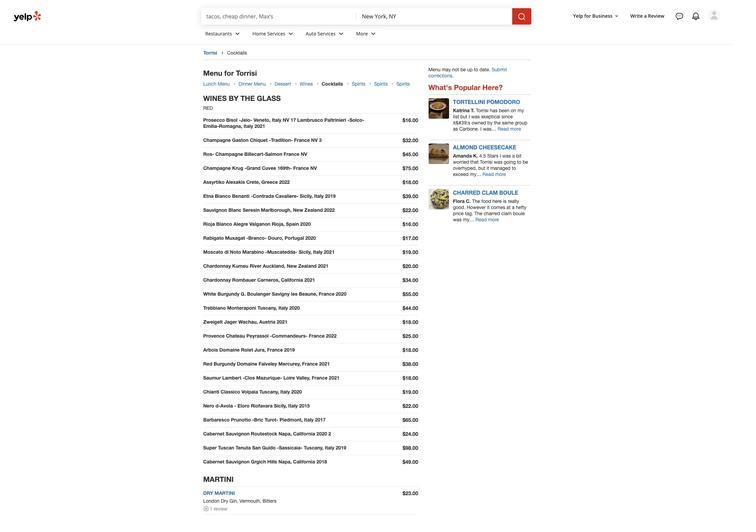 Task type: locate. For each thing, give the bounding box(es) containing it.
france right commandeurs-
[[309, 333, 325, 339]]

champagne
[[203, 137, 231, 143], [216, 151, 243, 157], [203, 165, 231, 171]]

$22.00
[[403, 207, 419, 213], [403, 403, 419, 409]]

2021 inside "prosecco bisol -jeio- veneto, italy nv 17 lambrusco paltrinieri -solco- emilia-romagna, italy 2021"
[[255, 123, 265, 129]]

$19.00 down $17.00
[[403, 249, 419, 255]]

california up the les at the left of page
[[281, 277, 303, 283]]

1 spirits from the left
[[352, 81, 366, 87]]

24 chevron down v2 image right the auto services
[[337, 30, 345, 38]]

notifications image
[[692, 12, 700, 20]]

torrisi up dinner
[[236, 69, 257, 78]]

1 vertical spatial it
[[487, 205, 490, 210]]

nero d-avola - eloro riofavara sicily, italy 2015
[[203, 403, 310, 409]]

wines link
[[300, 81, 313, 87]]

1 horizontal spatial to
[[512, 166, 516, 171]]

restaurants link
[[200, 25, 247, 44]]

read more down charred
[[476, 217, 499, 223]]

eloro
[[238, 403, 250, 409]]

$16.00 for rioja blanco alegre valganon rioja, spain 2020
[[403, 221, 419, 227]]

$55.00
[[403, 291, 419, 297]]

alegre
[[234, 221, 248, 227]]

read more link down charred
[[476, 217, 499, 223]]

2019
[[325, 193, 336, 199], [284, 347, 295, 353], [336, 445, 347, 451]]

1 horizontal spatial none field
[[362, 13, 507, 20]]

rioja,
[[272, 221, 285, 227]]

2 horizontal spatial spirits
[[397, 81, 410, 87]]

2 spirits link from the left
[[374, 81, 388, 87]]

2 horizontal spatial to
[[517, 159, 522, 165]]

1 horizontal spatial be
[[523, 159, 528, 165]]

peyrassol
[[247, 333, 269, 339]]

california left 2018
[[293, 459, 315, 465]]

$18.00 down "$25.00" on the right of the page
[[403, 347, 419, 353]]

be left up
[[461, 67, 466, 72]]

di
[[225, 249, 229, 255]]

3 $18.00 from the top
[[403, 347, 419, 353]]

torrisi down 4.5
[[480, 159, 493, 165]]

was inside the food here is really good. however it comes at a hefty price tag. the charred clam boule was my…
[[453, 217, 462, 223]]

1 vertical spatial martini
[[215, 491, 235, 496]]

charred
[[453, 189, 481, 196]]

mazurique-
[[256, 375, 282, 381]]

chardonnay up white
[[203, 277, 231, 283]]

1 $19.00 from the top
[[403, 249, 419, 255]]

$19.00
[[403, 249, 419, 255], [403, 389, 419, 395]]

as
[[453, 126, 458, 132]]

- right benanti
[[251, 193, 253, 199]]

Find text field
[[206, 13, 351, 20]]

0 vertical spatial $19.00
[[403, 249, 419, 255]]

1 vertical spatial cocktails
[[322, 81, 343, 87]]

more
[[356, 30, 368, 37]]

3 spirits from the left
[[397, 81, 410, 87]]

be inside 4.5 stars  i was a bit worried that torrisi was going to be overhyped, but it managed to exceed my…
[[523, 159, 528, 165]]

my… inside the food here is really good. however it comes at a hefty price tag. the charred clam boule was my…
[[463, 217, 475, 223]]

1 vertical spatial burgundy
[[214, 361, 236, 367]]

$20.00
[[403, 263, 419, 269]]

cabernet down barbaresco
[[203, 431, 225, 437]]

i right the stars
[[500, 153, 501, 159]]

here?
[[483, 83, 503, 92]]

1 vertical spatial new
[[287, 263, 297, 269]]

be right the "going"
[[523, 159, 528, 165]]

2
[[329, 431, 331, 437]]

2 services from the left
[[318, 30, 336, 37]]

chiquet
[[250, 137, 268, 143]]

2 vertical spatial read more link
[[476, 217, 499, 223]]

france right 169th-
[[293, 165, 309, 171]]

dessert link
[[275, 81, 291, 87]]

1 vertical spatial my…
[[463, 217, 475, 223]]

wines
[[300, 81, 313, 87]]

boule
[[513, 211, 525, 216]]

$18.00 up $39.00
[[403, 179, 419, 185]]

0 vertical spatial read more
[[498, 126, 521, 132]]

24 chevron down v2 image for more
[[370, 30, 378, 38]]

exceed
[[453, 172, 469, 177]]

tag.
[[465, 211, 473, 216]]

1 horizontal spatial but
[[479, 166, 486, 171]]

24 chevron down v2 image
[[233, 30, 242, 38], [370, 30, 378, 38]]

etna
[[203, 193, 214, 199]]

new down muscatedda-
[[287, 263, 297, 269]]

$19.00 down $38.00 at the bottom right of the page
[[403, 389, 419, 395]]

chardonnay kumeu river auckland, new zealand 2021
[[203, 263, 329, 269]]

1 vertical spatial chardonnay
[[203, 277, 231, 283]]

read more link for cheesecake
[[483, 172, 506, 177]]

0 vertical spatial domaine
[[219, 347, 240, 353]]

1 $18.00 from the top
[[403, 179, 419, 185]]

services for auto services
[[318, 30, 336, 37]]

food
[[482, 199, 492, 204]]

sicily, right the cavaliere-
[[300, 193, 313, 199]]

- right prunotto
[[252, 417, 254, 423]]

nv left the 17
[[283, 117, 290, 123]]

1 $16.00 from the top
[[403, 117, 419, 123]]

2 24 chevron down v2 image from the left
[[370, 30, 378, 38]]

$18.00 for assyrtiko alexakis crete, greece 2022
[[403, 179, 419, 185]]

italy
[[272, 117, 282, 123], [244, 123, 253, 129], [314, 193, 324, 199], [313, 249, 323, 255], [279, 305, 288, 311], [281, 389, 290, 395], [288, 403, 298, 409], [304, 417, 314, 423], [325, 445, 335, 451]]

tuscany, down "mazurique-"
[[260, 389, 279, 395]]

sicily, down portugal
[[299, 249, 312, 255]]

date.
[[480, 67, 491, 72]]

2 $22.00 from the top
[[403, 403, 419, 409]]

2 vertical spatial 2019
[[336, 445, 347, 451]]

0 vertical spatial but
[[461, 114, 468, 120]]

None search field
[[201, 8, 533, 25]]

the down 'however'
[[475, 211, 483, 216]]

1 vertical spatial $22.00
[[403, 403, 419, 409]]

2 chardonnay from the top
[[203, 277, 231, 283]]

good.
[[453, 205, 466, 210]]

1 vertical spatial cabernet
[[203, 459, 225, 465]]

1 vertical spatial be
[[523, 159, 528, 165]]

1 vertical spatial $16.00
[[403, 221, 419, 227]]

that
[[471, 159, 479, 165]]

1 vertical spatial read
[[483, 172, 494, 177]]

but down "that"
[[479, 166, 486, 171]]

for for menu
[[224, 69, 234, 78]]

0 vertical spatial sicily,
[[300, 193, 313, 199]]

0 vertical spatial new
[[293, 207, 303, 213]]

my… for almond
[[470, 172, 482, 177]]

chardonnay for $34.00
[[203, 277, 231, 283]]

sauvignon down tenuta
[[226, 459, 250, 465]]

more down managed
[[495, 172, 506, 177]]

2020 left 2
[[317, 431, 327, 437]]

be
[[461, 67, 466, 72], [523, 159, 528, 165]]

none field up home services link
[[206, 13, 351, 20]]

cuvee
[[262, 165, 276, 171]]

1 vertical spatial more
[[495, 172, 506, 177]]

a inside the food here is really good. however it comes at a hefty price tag. the charred clam boule was my…
[[512, 205, 515, 210]]

1 24 chevron down v2 image from the left
[[287, 30, 295, 38]]

for inside button
[[585, 13, 591, 19]]

1 horizontal spatial spirits
[[374, 81, 388, 87]]

sassicaia-
[[279, 445, 303, 451]]

a
[[645, 13, 647, 19], [513, 153, 515, 159], [512, 205, 515, 210]]

$16.00 up $17.00
[[403, 221, 419, 227]]

champagne up krug
[[216, 151, 243, 157]]

2 vertical spatial more
[[488, 217, 499, 223]]

1 vertical spatial to
[[517, 159, 522, 165]]

tuscan
[[218, 445, 234, 451]]

branco-
[[248, 235, 267, 241]]

0 vertical spatial napa,
[[279, 431, 292, 437]]

1 review link
[[203, 507, 228, 512]]

1 vertical spatial for
[[224, 69, 234, 78]]

$19.00 for chianti classico volpaia tuscany, italy 2020
[[403, 389, 419, 395]]

dry martini london dry gin, vermouth, bitters
[[203, 491, 277, 504]]

$18.00 for zweigelt jager wachau, austria 2021
[[403, 319, 419, 325]]

submit
[[492, 67, 507, 72]]

sauvignon down prunotto
[[226, 431, 250, 437]]

prosecco bisol -jeio- veneto, italy nv 17 lambrusco paltrinieri -solco- emilia-romagna, italy 2021
[[203, 117, 365, 129]]

trebbiano monteraponi tuscany, italy 2020
[[203, 305, 300, 311]]

24 chevron down v2 image left auto
[[287, 30, 295, 38]]

sauvignon up rioja
[[203, 207, 227, 213]]

jura,
[[255, 347, 266, 353]]

24 chevron down v2 image inside restaurants link
[[233, 30, 242, 38]]

read more for cheesecake
[[483, 172, 506, 177]]

2 horizontal spatial i
[[500, 153, 501, 159]]

dessert
[[275, 81, 291, 87]]

2022 for $22.00
[[324, 207, 335, 213]]

4 $18.00 from the top
[[403, 375, 419, 381]]

1 spirits link from the left
[[352, 81, 366, 87]]

2 spirits from the left
[[374, 81, 388, 87]]

1 review
[[210, 507, 228, 512]]

0 vertical spatial $22.00
[[403, 207, 419, 213]]

0 vertical spatial read
[[498, 126, 509, 132]]

0 vertical spatial read more link
[[498, 126, 521, 132]]

0 horizontal spatial to
[[474, 67, 479, 72]]

trebbiano
[[203, 305, 226, 311]]

spirits for 1st spirits link from the right
[[397, 81, 410, 87]]

0 vertical spatial my…
[[470, 172, 482, 177]]

1 vertical spatial $19.00
[[403, 389, 419, 395]]

douro,
[[268, 235, 283, 241]]

to down the "going"
[[512, 166, 516, 171]]

2 vertical spatial to
[[512, 166, 516, 171]]

read more link for pomodoro
[[498, 126, 521, 132]]

24 chevron down v2 image
[[287, 30, 295, 38], [337, 30, 345, 38]]

it down the food
[[487, 205, 490, 210]]

24 chevron down v2 image inside auto services link
[[337, 30, 345, 38]]

wines
[[203, 94, 227, 103]]

1 horizontal spatial spirits link
[[374, 81, 388, 87]]

read down managed
[[483, 172, 494, 177]]

0 vertical spatial $16.00
[[403, 117, 419, 123]]

tuscany, up 2018
[[304, 445, 324, 451]]

torrisi inside torrisi has been on my list but i was skeptical since it&#39;s owned by the same group as carbone. i was…
[[476, 108, 489, 113]]

0 vertical spatial martini
[[203, 476, 234, 484]]

read down charred
[[476, 217, 487, 223]]

$34.00
[[403, 277, 419, 283]]

0 vertical spatial 2022
[[279, 179, 290, 185]]

0 vertical spatial more
[[511, 126, 521, 132]]

france left 3
[[294, 137, 310, 143]]

24 chevron down v2 image right more
[[370, 30, 378, 38]]

rioja blanco alegre valganon rioja, spain 2020
[[203, 221, 311, 227]]

home services
[[253, 30, 286, 37]]

more down charred
[[488, 217, 499, 223]]

2 vertical spatial sicily,
[[274, 403, 287, 409]]

sicily, for $22.00
[[274, 403, 287, 409]]

2 vertical spatial sauvignon
[[226, 459, 250, 465]]

sicily, up turot-
[[274, 403, 287, 409]]

my… down tag.
[[463, 217, 475, 223]]

france down provence chateau peyrassol -commandeurs- france 2022
[[267, 347, 283, 353]]

0 horizontal spatial for
[[224, 69, 234, 78]]

services right home
[[267, 30, 286, 37]]

1 horizontal spatial 24 chevron down v2 image
[[370, 30, 378, 38]]

0 vertical spatial sauvignon
[[203, 207, 227, 213]]

2020 right portugal
[[306, 235, 316, 241]]

0 horizontal spatial cocktails
[[227, 50, 247, 56]]

0 horizontal spatial none field
[[206, 13, 351, 20]]

0 vertical spatial zealand
[[305, 207, 323, 213]]

2 $16.00 from the top
[[403, 221, 419, 227]]

24 chevron down v2 image inside more link
[[370, 30, 378, 38]]

24 chevron down v2 image inside home services link
[[287, 30, 295, 38]]

0 vertical spatial a
[[645, 13, 647, 19]]

Near text field
[[362, 13, 507, 20]]

1 vertical spatial zealand
[[298, 263, 317, 269]]

2 vertical spatial a
[[512, 205, 515, 210]]

business
[[593, 13, 613, 19]]

to right up
[[474, 67, 479, 72]]

was down price
[[453, 217, 462, 223]]

0 horizontal spatial 24 chevron down v2 image
[[287, 30, 295, 38]]

cabernet down super
[[203, 459, 225, 465]]

$22.00 down $39.00
[[403, 207, 419, 213]]

saumur lambert -clos mazurique- loire valley, france 2021
[[203, 375, 340, 381]]

burgundy left g.
[[218, 291, 240, 297]]

cabernet
[[203, 431, 225, 437], [203, 459, 225, 465]]

0 vertical spatial champagne
[[203, 137, 231, 143]]

0 vertical spatial it
[[487, 166, 489, 171]]

torrisi right t.
[[476, 108, 489, 113]]

zweigelt jager wachau, austria 2021
[[203, 319, 288, 325]]

1 horizontal spatial cocktails
[[322, 81, 343, 87]]

cocktails right 'wines'
[[322, 81, 343, 87]]

popular
[[454, 83, 481, 92]]

0 horizontal spatial services
[[267, 30, 286, 37]]

yelp for business button
[[571, 10, 623, 22]]

nv
[[283, 117, 290, 123], [311, 137, 318, 143], [301, 151, 307, 157], [311, 165, 317, 171]]

$18.00 down $38.00 at the bottom right of the page
[[403, 375, 419, 381]]

a right write
[[645, 13, 647, 19]]

1 vertical spatial a
[[513, 153, 515, 159]]

tortellini
[[453, 99, 485, 105]]

2018
[[317, 459, 327, 465]]

2 24 chevron down v2 image from the left
[[337, 30, 345, 38]]

was down t.
[[472, 114, 480, 120]]

0 horizontal spatial spirits
[[352, 81, 366, 87]]

1 cabernet from the top
[[203, 431, 225, 437]]

group
[[515, 120, 528, 126]]

tuscany, up austria
[[258, 305, 277, 311]]

1 horizontal spatial i
[[481, 126, 482, 132]]

a inside 4.5 stars  i was a bit worried that torrisi was going to be overhyped, but it managed to exceed my…
[[513, 153, 515, 159]]

more for cheesecake
[[495, 172, 506, 177]]

bitters
[[263, 499, 277, 504]]

$16.00 up '$32.00'
[[403, 117, 419, 123]]

1 horizontal spatial services
[[318, 30, 336, 37]]

for
[[585, 13, 591, 19], [224, 69, 234, 78]]

0 vertical spatial i
[[469, 114, 470, 120]]

1 24 chevron down v2 image from the left
[[233, 30, 242, 38]]

0 horizontal spatial but
[[461, 114, 468, 120]]

0 vertical spatial for
[[585, 13, 591, 19]]

cocktails up menu for torrisi
[[227, 50, 247, 56]]

1 horizontal spatial 24 chevron down v2 image
[[337, 30, 345, 38]]

2 vertical spatial tuscany,
[[304, 445, 324, 451]]

2 vertical spatial read more
[[476, 217, 499, 223]]

chardonnay for $20.00
[[203, 263, 231, 269]]

for right yelp
[[585, 13, 591, 19]]

a right 'at'
[[512, 205, 515, 210]]

beaune,
[[299, 291, 318, 297]]

it inside the food here is really good. however it comes at a hefty price tag. the charred clam boule was my…
[[487, 205, 490, 210]]

1
[[210, 507, 213, 512]]

white burgundy g. boulanger savigny les beaune, france 2020
[[203, 291, 347, 297]]

none field up business categories element
[[362, 13, 507, 20]]

$18.00 for arbois domaine rolet jura, france 2019
[[403, 347, 419, 353]]

sauvignon blanc seresin marlborough, new zealand 2022
[[203, 207, 335, 213]]

2 vertical spatial i
[[500, 153, 501, 159]]

1 vertical spatial read more
[[483, 172, 506, 177]]

kumeu
[[232, 263, 249, 269]]

2 cabernet from the top
[[203, 459, 225, 465]]

0 vertical spatial burgundy
[[218, 291, 240, 297]]

champagne up assyrtiko
[[203, 165, 231, 171]]

messages image
[[676, 12, 684, 20]]

$22.00 for sauvignon blanc seresin marlborough, new zealand 2022
[[403, 207, 419, 213]]

1 vertical spatial the
[[475, 211, 483, 216]]

clam
[[502, 211, 512, 216]]

2 vertical spatial 2022
[[326, 333, 337, 339]]

1 none field from the left
[[206, 13, 351, 20]]

1 chardonnay from the top
[[203, 263, 231, 269]]

valganon
[[250, 221, 271, 227]]

1 vertical spatial sicily,
[[299, 249, 312, 255]]

a left bit
[[513, 153, 515, 159]]

menu down menu for torrisi
[[218, 81, 230, 87]]

crete,
[[246, 179, 260, 185]]

2020 right spain
[[300, 221, 311, 227]]

none field find
[[206, 13, 351, 20]]

commandeurs-
[[272, 333, 308, 339]]

since
[[502, 114, 513, 120]]

1 horizontal spatial for
[[585, 13, 591, 19]]

2 $19.00 from the top
[[403, 389, 419, 395]]

1 $22.00 from the top
[[403, 207, 419, 213]]

lunch
[[203, 81, 217, 87]]

my… inside 4.5 stars  i was a bit worried that torrisi was going to be overhyped, but it managed to exceed my…
[[470, 172, 482, 177]]

1 vertical spatial california
[[293, 431, 315, 437]]

to down bit
[[517, 159, 522, 165]]

more down group
[[511, 126, 521, 132]]

it inside 4.5 stars  i was a bit worried that torrisi was going to be overhyped, but it managed to exceed my…
[[487, 166, 489, 171]]

i down owned
[[481, 126, 482, 132]]

2021
[[255, 123, 265, 129], [324, 249, 335, 255], [318, 263, 329, 269], [305, 277, 315, 283], [277, 319, 288, 325], [319, 361, 330, 367], [329, 375, 340, 381]]

california down piedmont,
[[293, 431, 315, 437]]

champagne for $32.00
[[203, 137, 231, 143]]

nv left 3
[[311, 137, 318, 143]]

1 vertical spatial domaine
[[237, 361, 257, 367]]

read more down managed
[[483, 172, 506, 177]]

napa, right hills
[[279, 459, 292, 465]]

spirits for third spirits link from the right
[[352, 81, 366, 87]]

2 $18.00 from the top
[[403, 319, 419, 325]]

1 vertical spatial read more link
[[483, 172, 506, 177]]

2 vertical spatial champagne
[[203, 165, 231, 171]]

domaine down chateau
[[219, 347, 240, 353]]

0 vertical spatial cabernet
[[203, 431, 225, 437]]

martini up dry
[[215, 491, 235, 496]]

2 none field from the left
[[362, 13, 507, 20]]

read more link down the same
[[498, 126, 521, 132]]

0 horizontal spatial spirits link
[[352, 81, 366, 87]]

menu up corrections.
[[429, 67, 441, 72]]

0 horizontal spatial 24 chevron down v2 image
[[233, 30, 242, 38]]

2 horizontal spatial spirits link
[[397, 81, 410, 87]]

$25.00
[[403, 333, 419, 339]]

- right krug
[[245, 165, 247, 171]]

0 vertical spatial chardonnay
[[203, 263, 231, 269]]

$22.00 for nero d-avola - eloro riofavara sicily, italy 2015
[[403, 403, 419, 409]]

provence
[[203, 333, 225, 339]]

1 services from the left
[[267, 30, 286, 37]]

24 chevron down v2 image right 'restaurants' at the left
[[233, 30, 242, 38]]

white
[[203, 291, 216, 297]]

for up lunch menu link
[[224, 69, 234, 78]]

california
[[281, 277, 303, 283], [293, 431, 315, 437], [293, 459, 315, 465]]

$19.00 for moscato di noto marabino -muscatedda- sicily, italy 2021
[[403, 249, 419, 255]]

nv inside "prosecco bisol -jeio- veneto, italy nv 17 lambrusco paltrinieri -solco- emilia-romagna, italy 2021"
[[283, 117, 290, 123]]

my… down overhyped,
[[470, 172, 482, 177]]

red
[[203, 361, 212, 367]]

None field
[[206, 13, 351, 20], [362, 13, 507, 20]]

rombauer
[[232, 277, 256, 283]]

read more down the same
[[498, 126, 521, 132]]

same
[[502, 120, 514, 126]]



Task type: describe. For each thing, give the bounding box(es) containing it.
contrada
[[253, 193, 274, 199]]

alexakis
[[226, 179, 245, 185]]

katrina t.
[[453, 108, 475, 113]]

2020 right beaune,
[[336, 291, 347, 297]]

none field near
[[362, 13, 507, 20]]

new for $20.00
[[287, 263, 297, 269]]

owned
[[472, 120, 486, 126]]

assyrtiko
[[203, 179, 225, 185]]

ros-
[[203, 151, 214, 157]]

menu up lunch
[[203, 69, 222, 78]]

read more for clam
[[476, 217, 499, 223]]

burgundy for $38.00
[[214, 361, 236, 367]]

london
[[203, 499, 220, 504]]

24 chevron down v2 image for restaurants
[[233, 30, 242, 38]]

sicily, for $39.00
[[300, 193, 313, 199]]

zealand for $22.00
[[305, 207, 323, 213]]

spirits for 2nd spirits link
[[374, 81, 388, 87]]

24 chevron down v2 image for auto services
[[337, 30, 345, 38]]

the
[[494, 120, 501, 126]]

seresin
[[243, 207, 260, 213]]

lambert
[[222, 375, 242, 381]]

classico
[[221, 389, 240, 395]]

bric
[[254, 417, 263, 423]]

been
[[499, 108, 510, 113]]

0 vertical spatial california
[[281, 277, 303, 283]]

for for yelp
[[585, 13, 591, 19]]

tortellini pomodoro
[[453, 99, 521, 105]]

volpaia
[[242, 389, 258, 395]]

1 vertical spatial napa,
[[279, 459, 292, 465]]

faiveley
[[259, 361, 277, 367]]

read for clam
[[476, 217, 487, 223]]

$17.00
[[403, 235, 419, 241]]

0 vertical spatial to
[[474, 67, 479, 72]]

more link
[[351, 25, 383, 44]]

super
[[203, 445, 217, 451]]

may
[[442, 67, 451, 72]]

nv right salmon
[[301, 151, 307, 157]]

mercurey,
[[279, 361, 301, 367]]

16 chevron down v2 image
[[614, 13, 620, 19]]

more for pomodoro
[[511, 126, 521, 132]]

- right peyrassol
[[270, 333, 272, 339]]

france up 169th-
[[284, 151, 300, 157]]

bisol
[[226, 117, 238, 123]]

was…
[[483, 126, 497, 132]]

i inside 4.5 stars  i was a bit worried that torrisi was going to be overhyped, but it managed to exceed my…
[[500, 153, 501, 159]]

read more for pomodoro
[[498, 126, 521, 132]]

it&#39;s
[[453, 120, 471, 126]]

cabernet for $24.00
[[203, 431, 225, 437]]

muscatedda-
[[267, 249, 298, 255]]

- right bisol
[[239, 117, 241, 123]]

amanda
[[453, 153, 472, 159]]

flora
[[453, 198, 465, 204]]

guido
[[262, 445, 276, 451]]

chardonnay rombauer carneros, california 2021
[[203, 277, 315, 283]]

katrina
[[453, 108, 470, 113]]

france right beaune,
[[319, 291, 335, 297]]

business categories element
[[200, 25, 721, 44]]

$38.00
[[403, 361, 419, 367]]

wachau,
[[238, 319, 258, 325]]

- right chiquet
[[269, 137, 271, 143]]

- right paltrinieri
[[348, 117, 350, 123]]

but inside 4.5 stars  i was a bit worried that torrisi was going to be overhyped, but it managed to exceed my…
[[479, 166, 486, 171]]

red burgundy domaine faiveley mercurey, france 2021
[[203, 361, 330, 367]]

3 spirits link from the left
[[397, 81, 410, 87]]

2020 down valley,
[[291, 389, 302, 395]]

menu right dinner
[[254, 81, 266, 87]]

saumur
[[203, 375, 221, 381]]

martini inside the dry martini london dry gin, vermouth, bitters
[[215, 491, 235, 496]]

bit
[[516, 153, 522, 159]]

2020 down the les at the left of page
[[290, 305, 300, 311]]

champagne for $75.00
[[203, 165, 231, 171]]

christina o. image
[[709, 9, 721, 22]]

cheesecake
[[479, 144, 517, 151]]

my… for charred
[[463, 217, 475, 223]]

a inside "element"
[[645, 13, 647, 19]]

auto services
[[306, 30, 336, 37]]

spain
[[286, 221, 299, 227]]

chianti classico volpaia tuscany, italy 2020
[[203, 389, 302, 395]]

home
[[253, 30, 266, 37]]

wines by the glass red
[[203, 94, 281, 111]]

0 horizontal spatial be
[[461, 67, 466, 72]]

savigny
[[272, 291, 290, 297]]

almond cheesecake
[[453, 144, 517, 151]]

$18.00 for saumur lambert -clos mazurique- loire valley, france 2021
[[403, 375, 419, 381]]

was up the "going"
[[503, 153, 511, 159]]

grand
[[247, 165, 261, 171]]

gaston
[[232, 137, 249, 143]]

submit corrections. link
[[429, 67, 507, 79]]

2015
[[299, 403, 310, 409]]

0 horizontal spatial i
[[469, 114, 470, 120]]

1 vertical spatial 2019
[[284, 347, 295, 353]]

but inside torrisi has been on my list but i was skeptical since it&#39;s owned by the same group as carbone. i was…
[[461, 114, 468, 120]]

2 vertical spatial california
[[293, 459, 315, 465]]

routestock
[[251, 431, 277, 437]]

dry
[[221, 499, 228, 504]]

hefty
[[516, 205, 527, 210]]

write a review
[[631, 13, 665, 19]]

river
[[250, 263, 262, 269]]

skeptical
[[482, 114, 501, 120]]

however
[[467, 205, 486, 210]]

not
[[452, 67, 459, 72]]

ros- champagne billecart-salmon france nv
[[203, 151, 307, 157]]

up
[[467, 67, 473, 72]]

menu for torrisi
[[203, 69, 257, 78]]

review
[[214, 507, 228, 512]]

comes
[[491, 205, 506, 210]]

what's popular here?
[[429, 83, 503, 92]]

0 vertical spatial the
[[472, 199, 480, 204]]

- right marabino
[[265, 249, 267, 255]]

was inside torrisi has been on my list but i was skeptical since it&#39;s owned by the same group as carbone. i was…
[[472, 114, 480, 120]]

the food here is really good. however it comes at a hefty price tag. the charred clam boule was my…
[[453, 199, 527, 223]]

auto services link
[[301, 25, 351, 44]]

2022 for $25.00
[[326, 333, 337, 339]]

sauvignon for $49.00
[[226, 459, 250, 465]]

loire
[[284, 375, 295, 381]]

24 chevron down v2 image for home services
[[287, 30, 295, 38]]

- right guido
[[277, 445, 279, 451]]

san
[[252, 445, 261, 451]]

was up managed
[[494, 159, 503, 165]]

g.
[[241, 291, 246, 297]]

read more link for clam
[[476, 217, 499, 223]]

0 vertical spatial cocktails
[[227, 50, 247, 56]]

moscato
[[203, 249, 223, 255]]

more for clam
[[488, 217, 499, 223]]

1 vertical spatial i
[[481, 126, 482, 132]]

- right muxagat
[[246, 235, 248, 241]]

austria
[[259, 319, 276, 325]]

solco-
[[350, 117, 365, 123]]

glass
[[257, 94, 281, 103]]

sicily, for $19.00
[[299, 249, 312, 255]]

0 vertical spatial tuscany,
[[258, 305, 277, 311]]

user actions element
[[568, 9, 730, 51]]

$16.00 for prosecco bisol -jeio- veneto, italy nv 17 lambrusco paltrinieri -solco- emilia-romagna, italy 2021
[[403, 117, 419, 123]]

torrisi down 'restaurants' at the left
[[203, 50, 217, 56]]

sauvignon for $24.00
[[226, 431, 250, 437]]

going
[[504, 159, 516, 165]]

- right lambert
[[243, 375, 245, 381]]

- left eloro
[[234, 403, 236, 409]]

4.5 stars  i was a bit worried that torrisi was going to be overhyped, but it managed to exceed my…
[[453, 153, 528, 177]]

moscato di noto marabino -muscatedda- sicily, italy 2021
[[203, 249, 335, 255]]

1 vertical spatial champagne
[[216, 151, 243, 157]]

avola
[[221, 403, 233, 409]]

burgundy for $55.00
[[218, 291, 240, 297]]

has
[[490, 108, 498, 113]]

cabernet for $49.00
[[203, 459, 225, 465]]

overhyped,
[[453, 166, 477, 171]]

nv right 169th-
[[311, 165, 317, 171]]

france up valley,
[[302, 361, 318, 367]]

write
[[631, 13, 643, 19]]

0 vertical spatial 2019
[[325, 193, 336, 199]]

read for cheesecake
[[483, 172, 494, 177]]

services for home services
[[267, 30, 286, 37]]

yelp for business
[[574, 13, 613, 19]]

search image
[[518, 12, 526, 21]]

new for $22.00
[[293, 207, 303, 213]]

1 vertical spatial tuscany,
[[260, 389, 279, 395]]

2017
[[315, 417, 326, 423]]

3
[[319, 137, 322, 143]]

zealand for $20.00
[[298, 263, 317, 269]]

france right valley,
[[312, 375, 328, 381]]

torrisi inside 4.5 stars  i was a bit worried that torrisi was going to be overhyped, but it managed to exceed my…
[[480, 159, 493, 165]]

read for pomodoro
[[498, 126, 509, 132]]



Task type: vqa. For each thing, say whether or not it's contained in the screenshot.


